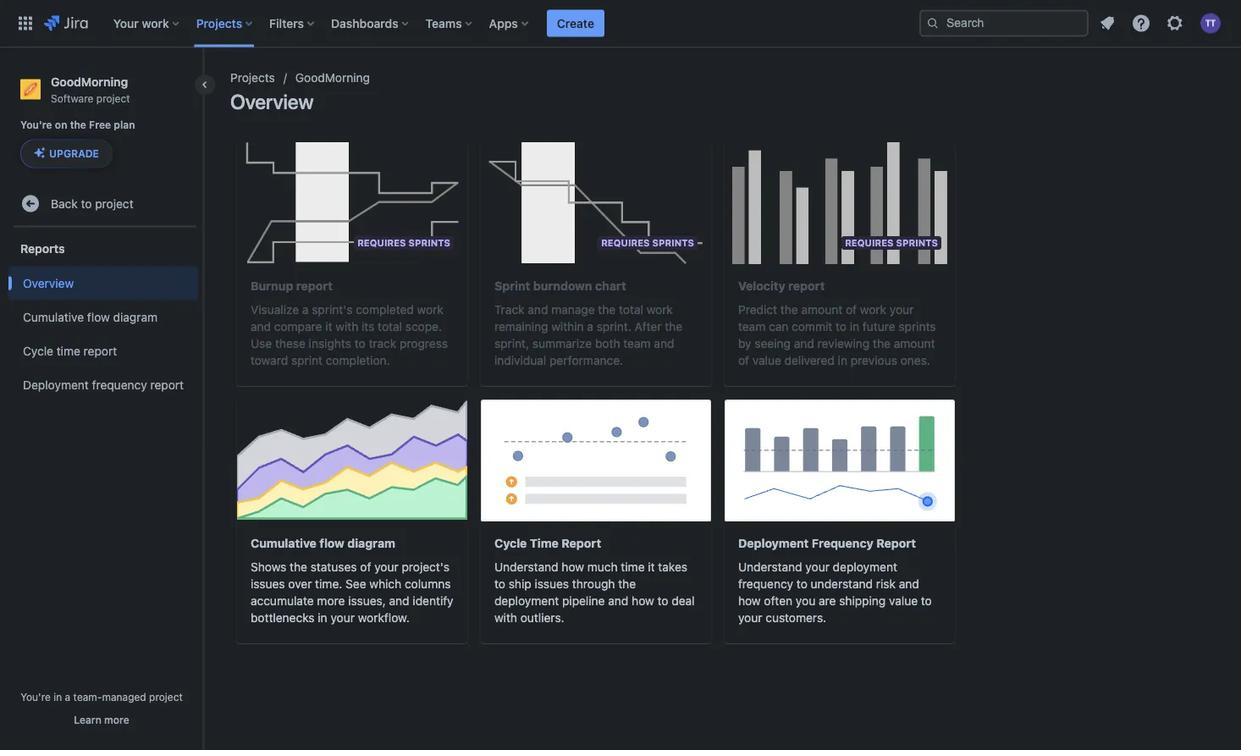 Task type: vqa. For each thing, say whether or not it's contained in the screenshot.
10th Edit from the top of the page
no



Task type: locate. For each thing, give the bounding box(es) containing it.
how
[[562, 560, 585, 574], [632, 594, 655, 608], [739, 594, 761, 608]]

0 vertical spatial team
[[739, 320, 766, 334]]

primary element
[[10, 0, 920, 47]]

can
[[769, 320, 789, 334]]

1 vertical spatial value
[[890, 594, 918, 608]]

and up delivered
[[794, 337, 815, 351]]

diagram inside group
[[113, 310, 158, 324]]

2 horizontal spatial requires sprints
[[846, 238, 939, 249]]

2 issues from the left
[[535, 577, 569, 591]]

with inside understand how much time it takes to ship issues through the deployment pipeline and how to deal with outliers.
[[495, 611, 518, 625]]

with left its
[[336, 320, 359, 334]]

work up after
[[647, 303, 673, 317]]

the up over
[[290, 560, 308, 574]]

project
[[96, 92, 130, 104], [95, 196, 134, 210], [149, 691, 183, 703]]

requires for burnup report
[[358, 238, 406, 249]]

1 vertical spatial frequency
[[739, 577, 794, 591]]

0 vertical spatial more
[[317, 594, 345, 608]]

your inside predict the amount of work your team can commit to in future sprints by seeing and reviewing the amount of value delivered in previous ones.
[[890, 303, 914, 317]]

2 horizontal spatial a
[[587, 320, 594, 334]]

1 vertical spatial it
[[648, 560, 655, 574]]

team inside track and manage the total work remaining within a sprint. after the sprint, summarize both team and individual performance.
[[624, 337, 651, 351]]

cycle for cycle time report
[[23, 344, 53, 358]]

0 vertical spatial diagram
[[113, 310, 158, 324]]

in
[[850, 320, 860, 334], [838, 354, 848, 368], [318, 611, 328, 625], [54, 691, 62, 703]]

issues inside shows the statuses of your project's issues over time. see which columns accumulate more issues, and identify bottlenecks in your workflow.
[[251, 577, 285, 591]]

the right through
[[619, 577, 636, 591]]

1 vertical spatial project
[[95, 196, 134, 210]]

performance.
[[550, 354, 624, 368]]

to up you
[[797, 577, 808, 591]]

in down time.
[[318, 611, 328, 625]]

sprint
[[495, 279, 531, 293]]

future
[[863, 320, 896, 334]]

deployment for deployment frequency report
[[739, 537, 809, 551]]

1 horizontal spatial a
[[302, 303, 309, 317]]

cycle
[[23, 344, 53, 358], [495, 537, 527, 551]]

team down after
[[624, 337, 651, 351]]

jira image
[[44, 13, 88, 33], [44, 13, 88, 33]]

3 requires from the left
[[846, 238, 894, 249]]

overview down reports
[[23, 276, 74, 290]]

sprint burndown chart
[[495, 279, 627, 293]]

to left the ship
[[495, 577, 506, 591]]

you're for you're on the free plan
[[20, 119, 52, 131]]

2 horizontal spatial how
[[739, 594, 761, 608]]

requires sprints for the
[[602, 238, 695, 249]]

sprints for visualize a sprint's completed work and compare it with its total scope. use these insights to track progress toward sprint completion.
[[409, 238, 451, 249]]

track and manage the total work remaining within a sprint. after the sprint, summarize both team and individual performance.
[[495, 303, 683, 368]]

0 vertical spatial it
[[326, 320, 333, 334]]

1 requires from the left
[[358, 238, 406, 249]]

understand inside understand your deployment frequency to understand risk and how often you are shipping value to your customers.
[[739, 560, 803, 574]]

commit
[[792, 320, 833, 334]]

projects for projects link
[[230, 71, 275, 85]]

how up through
[[562, 560, 585, 574]]

0 horizontal spatial more
[[104, 714, 129, 726]]

you're left "team-"
[[20, 691, 51, 703]]

deployment up often
[[739, 537, 809, 551]]

0 vertical spatial value
[[753, 354, 782, 368]]

1 vertical spatial flow
[[320, 537, 345, 551]]

total up after
[[619, 303, 644, 317]]

0 horizontal spatial flow
[[87, 310, 110, 324]]

apps button
[[484, 10, 535, 37]]

cycle down cumulative flow diagram link
[[23, 344, 53, 358]]

appswitcher icon image
[[15, 13, 36, 33]]

frequency up often
[[739, 577, 794, 591]]

value down risk
[[890, 594, 918, 608]]

1 vertical spatial of
[[739, 354, 750, 368]]

1 horizontal spatial flow
[[320, 537, 345, 551]]

1 horizontal spatial team
[[739, 320, 766, 334]]

a left "team-"
[[65, 691, 71, 703]]

understand for how
[[739, 560, 803, 574]]

frequency
[[812, 537, 874, 551]]

0 vertical spatial cumulative flow diagram
[[23, 310, 158, 324]]

the up can
[[781, 303, 799, 317]]

issues right the ship
[[535, 577, 569, 591]]

see
[[346, 577, 366, 591]]

to inside visualize a sprint's completed work and compare it with its total scope. use these insights to track progress toward sprint completion.
[[355, 337, 366, 351]]

a right the within
[[587, 320, 594, 334]]

0 vertical spatial you're
[[20, 119, 52, 131]]

insights
[[309, 337, 352, 351]]

understand up often
[[739, 560, 803, 574]]

flow
[[87, 310, 110, 324], [320, 537, 345, 551]]

0 horizontal spatial total
[[378, 320, 402, 334]]

sprint
[[291, 354, 323, 368]]

1 vertical spatial with
[[495, 611, 518, 625]]

0 horizontal spatial cumulative flow diagram
[[23, 310, 158, 324]]

more inside button
[[104, 714, 129, 726]]

projects
[[196, 16, 242, 30], [230, 71, 275, 85]]

1 vertical spatial team
[[624, 337, 651, 351]]

overview
[[230, 90, 314, 114], [23, 276, 74, 290]]

understand how much time it takes to ship issues through the deployment pipeline and how to deal with outliers.
[[495, 560, 695, 625]]

time inside understand how much time it takes to ship issues through the deployment pipeline and how to deal with outliers.
[[621, 560, 645, 574]]

cycle time report link
[[8, 334, 198, 368]]

1 understand from the left
[[495, 560, 559, 574]]

of down by
[[739, 354, 750, 368]]

flow up "statuses" on the left bottom of the page
[[320, 537, 345, 551]]

requires for velocity report
[[846, 238, 894, 249]]

0 horizontal spatial requires sprints
[[358, 238, 451, 249]]

0 horizontal spatial cumulative
[[23, 310, 84, 324]]

cumulative up cycle time report
[[23, 310, 84, 324]]

flow down "overview" link
[[87, 310, 110, 324]]

statuses
[[311, 560, 357, 574]]

projects down projects popup button
[[230, 71, 275, 85]]

2 vertical spatial project
[[149, 691, 183, 703]]

goodmorning up software
[[51, 75, 128, 89]]

0 vertical spatial deployment
[[23, 378, 89, 392]]

you're
[[20, 119, 52, 131], [20, 691, 51, 703]]

sprint's
[[312, 303, 353, 317]]

cycle left time
[[495, 537, 527, 551]]

your
[[890, 303, 914, 317], [375, 560, 399, 574], [806, 560, 830, 574], [331, 611, 355, 625], [739, 611, 763, 625]]

total down completed
[[378, 320, 402, 334]]

0 vertical spatial a
[[302, 303, 309, 317]]

deployment
[[833, 560, 898, 574], [495, 594, 559, 608]]

0 vertical spatial with
[[336, 320, 359, 334]]

work inside dropdown button
[[142, 16, 169, 30]]

work up future
[[861, 303, 887, 317]]

to inside predict the amount of work your team can commit to in future sprints by seeing and reviewing the amount of value delivered in previous ones.
[[836, 320, 847, 334]]

0 vertical spatial of
[[846, 303, 857, 317]]

more down time.
[[317, 594, 345, 608]]

projects for projects popup button
[[196, 16, 242, 30]]

0 horizontal spatial report
[[562, 537, 602, 551]]

2 understand from the left
[[739, 560, 803, 574]]

team down predict
[[739, 320, 766, 334]]

its
[[362, 320, 375, 334]]

0 horizontal spatial goodmorning
[[51, 75, 128, 89]]

issues down shows
[[251, 577, 285, 591]]

cycle inside group
[[23, 344, 53, 358]]

1 horizontal spatial deployment
[[739, 537, 809, 551]]

group containing reports
[[8, 227, 198, 407]]

1 vertical spatial overview
[[23, 276, 74, 290]]

more down managed
[[104, 714, 129, 726]]

understand
[[495, 560, 559, 574], [739, 560, 803, 574]]

1 vertical spatial you're
[[20, 691, 51, 703]]

and inside predict the amount of work your team can commit to in future sprints by seeing and reviewing the amount of value delivered in previous ones.
[[794, 337, 815, 351]]

in down reviewing on the top of page
[[838, 354, 848, 368]]

how inside understand your deployment frequency to understand risk and how often you are shipping value to your customers.
[[739, 594, 761, 608]]

sprints for predict the amount of work your team can commit to in future sprints by seeing and reviewing the amount of value delivered in previous ones.
[[897, 238, 939, 249]]

your left customers.
[[739, 611, 763, 625]]

1 horizontal spatial with
[[495, 611, 518, 625]]

project inside goodmorning software project
[[96, 92, 130, 104]]

cumulative flow diagram down "overview" link
[[23, 310, 158, 324]]

of inside shows the statuses of your project's issues over time. see which columns accumulate more issues, and identify bottlenecks in your workflow.
[[360, 560, 371, 574]]

free
[[89, 119, 111, 131]]

1 vertical spatial deployment
[[495, 594, 559, 608]]

1 horizontal spatial cycle
[[495, 537, 527, 551]]

projects up projects link
[[196, 16, 242, 30]]

1 vertical spatial a
[[587, 320, 594, 334]]

1 vertical spatial amount
[[894, 337, 936, 351]]

report down cycle time report link at the top left
[[150, 378, 184, 392]]

0 horizontal spatial frequency
[[92, 378, 147, 392]]

the inside understand how much time it takes to ship issues through the deployment pipeline and how to deal with outliers.
[[619, 577, 636, 591]]

0 horizontal spatial requires
[[358, 238, 406, 249]]

risk
[[877, 577, 896, 591]]

scope.
[[406, 320, 442, 334]]

0 horizontal spatial value
[[753, 354, 782, 368]]

filters
[[270, 16, 304, 30]]

0 horizontal spatial issues
[[251, 577, 285, 591]]

amount up ones.
[[894, 337, 936, 351]]

2 requires from the left
[[602, 238, 650, 249]]

requires sprints up completed
[[358, 238, 451, 249]]

diagram up which
[[348, 537, 396, 551]]

issues
[[251, 577, 285, 591], [535, 577, 569, 591]]

to up reviewing on the top of page
[[836, 320, 847, 334]]

project inside back to project link
[[95, 196, 134, 210]]

it up insights
[[326, 320, 333, 334]]

projects link
[[230, 68, 275, 88]]

1 horizontal spatial total
[[619, 303, 644, 317]]

projects inside popup button
[[196, 16, 242, 30]]

amount up commit
[[802, 303, 843, 317]]

learn more
[[74, 714, 129, 726]]

cycle for cycle time report
[[495, 537, 527, 551]]

and right risk
[[900, 577, 920, 591]]

0 horizontal spatial time
[[57, 344, 80, 358]]

0 horizontal spatial with
[[336, 320, 359, 334]]

cumulative up shows
[[251, 537, 317, 551]]

over
[[288, 577, 312, 591]]

issues inside understand how much time it takes to ship issues through the deployment pipeline and how to deal with outliers.
[[535, 577, 569, 591]]

2 vertical spatial a
[[65, 691, 71, 703]]

predict the amount of work your team can commit to in future sprints by seeing and reviewing the amount of value delivered in previous ones.
[[739, 303, 937, 368]]

requires sprints up chart
[[602, 238, 695, 249]]

help image
[[1132, 13, 1152, 33]]

completion.
[[326, 354, 390, 368]]

Search field
[[920, 10, 1089, 37]]

project up plan
[[96, 92, 130, 104]]

you're left the on
[[20, 119, 52, 131]]

more inside shows the statuses of your project's issues over time. see which columns accumulate more issues, and identify bottlenecks in your workflow.
[[317, 594, 345, 608]]

0 horizontal spatial a
[[65, 691, 71, 703]]

1 horizontal spatial value
[[890, 594, 918, 608]]

deployment inside "link"
[[23, 378, 89, 392]]

deployment inside understand your deployment frequency to understand risk and how often you are shipping value to your customers.
[[833, 560, 898, 574]]

1 vertical spatial more
[[104, 714, 129, 726]]

1 horizontal spatial time
[[621, 560, 645, 574]]

0 vertical spatial projects
[[196, 16, 242, 30]]

of up see
[[360, 560, 371, 574]]

0 vertical spatial flow
[[87, 310, 110, 324]]

to up completion.
[[355, 337, 366, 351]]

settings image
[[1166, 13, 1186, 33]]

projects button
[[191, 10, 259, 37]]

it left takes
[[648, 560, 655, 574]]

velocity report
[[739, 279, 825, 293]]

1 vertical spatial cumulative flow diagram
[[251, 537, 396, 551]]

requires sprints up future
[[846, 238, 939, 249]]

2 requires sprints from the left
[[602, 238, 695, 249]]

create
[[557, 16, 595, 30]]

0 horizontal spatial amount
[[802, 303, 843, 317]]

0 vertical spatial cycle
[[23, 344, 53, 358]]

and inside understand how much time it takes to ship issues through the deployment pipeline and how to deal with outliers.
[[609, 594, 629, 608]]

overview inside group
[[23, 276, 74, 290]]

2 you're from the top
[[20, 691, 51, 703]]

in up reviewing on the top of page
[[850, 320, 860, 334]]

report
[[296, 279, 333, 293], [789, 279, 825, 293], [84, 344, 117, 358], [150, 378, 184, 392]]

value down the seeing
[[753, 354, 782, 368]]

in left "team-"
[[54, 691, 62, 703]]

2 vertical spatial of
[[360, 560, 371, 574]]

goodmorning down dashboards
[[295, 71, 370, 85]]

1 requires sprints from the left
[[358, 238, 451, 249]]

requires up completed
[[358, 238, 406, 249]]

2 horizontal spatial of
[[846, 303, 857, 317]]

1 vertical spatial time
[[621, 560, 645, 574]]

understand for issues
[[495, 560, 559, 574]]

total
[[619, 303, 644, 317], [378, 320, 402, 334]]

report inside "link"
[[150, 378, 184, 392]]

1 vertical spatial projects
[[230, 71, 275, 85]]

which
[[370, 577, 402, 591]]

1 vertical spatial cycle
[[495, 537, 527, 551]]

1 horizontal spatial of
[[739, 354, 750, 368]]

goodmorning for goodmorning
[[295, 71, 370, 85]]

the
[[70, 119, 86, 131], [598, 303, 616, 317], [781, 303, 799, 317], [665, 320, 683, 334], [874, 337, 891, 351], [290, 560, 308, 574], [619, 577, 636, 591]]

you're in a team-managed project
[[20, 691, 183, 703]]

with
[[336, 320, 359, 334], [495, 611, 518, 625]]

0 vertical spatial frequency
[[92, 378, 147, 392]]

deployment down the ship
[[495, 594, 559, 608]]

overview down projects link
[[230, 90, 314, 114]]

your up future
[[890, 303, 914, 317]]

to
[[81, 196, 92, 210], [836, 320, 847, 334], [355, 337, 366, 351], [495, 577, 506, 591], [797, 577, 808, 591], [658, 594, 669, 608], [922, 594, 933, 608]]

within
[[552, 320, 584, 334]]

use
[[251, 337, 272, 351]]

diagram down "overview" link
[[113, 310, 158, 324]]

goodmorning inside goodmorning software project
[[51, 75, 128, 89]]

0 horizontal spatial understand
[[495, 560, 559, 574]]

1 horizontal spatial diagram
[[348, 537, 396, 551]]

0 horizontal spatial deployment
[[23, 378, 89, 392]]

how left often
[[739, 594, 761, 608]]

requires
[[358, 238, 406, 249], [602, 238, 650, 249], [846, 238, 894, 249]]

it inside visualize a sprint's completed work and compare it with its total scope. use these insights to track progress toward sprint completion.
[[326, 320, 333, 334]]

work right "your"
[[142, 16, 169, 30]]

understand up the ship
[[495, 560, 559, 574]]

deployment down cycle time report
[[23, 378, 89, 392]]

the up sprint.
[[598, 303, 616, 317]]

a up the "compare"
[[302, 303, 309, 317]]

group
[[8, 227, 198, 407]]

0 horizontal spatial diagram
[[113, 310, 158, 324]]

1 you're from the top
[[20, 119, 52, 131]]

how left deal
[[632, 594, 655, 608]]

work up scope.
[[417, 303, 444, 317]]

2 horizontal spatial requires
[[846, 238, 894, 249]]

individual
[[495, 354, 547, 368]]

1 report from the left
[[562, 537, 602, 551]]

1 horizontal spatial it
[[648, 560, 655, 574]]

frequency inside "link"
[[92, 378, 147, 392]]

0 horizontal spatial of
[[360, 560, 371, 574]]

2 report from the left
[[877, 537, 917, 551]]

project right managed
[[149, 691, 183, 703]]

0 vertical spatial overview
[[230, 90, 314, 114]]

on
[[55, 119, 67, 131]]

time inside group
[[57, 344, 80, 358]]

0 vertical spatial deployment
[[833, 560, 898, 574]]

0 vertical spatial project
[[96, 92, 130, 104]]

1 horizontal spatial issues
[[535, 577, 569, 591]]

deployment inside understand how much time it takes to ship issues through the deployment pipeline and how to deal with outliers.
[[495, 594, 559, 608]]

cycle time report
[[23, 344, 117, 358]]

understand inside understand how much time it takes to ship issues through the deployment pipeline and how to deal with outliers.
[[495, 560, 559, 574]]

both
[[596, 337, 621, 351]]

1 horizontal spatial goodmorning
[[295, 71, 370, 85]]

1 horizontal spatial requires
[[602, 238, 650, 249]]

requires up future
[[846, 238, 894, 249]]

frequency down cycle time report link at the top left
[[92, 378, 147, 392]]

0 horizontal spatial team
[[624, 337, 651, 351]]

and down after
[[654, 337, 675, 351]]

amount
[[802, 303, 843, 317], [894, 337, 936, 351]]

0 horizontal spatial deployment
[[495, 594, 559, 608]]

0 horizontal spatial overview
[[23, 276, 74, 290]]

1 vertical spatial total
[[378, 320, 402, 334]]

0 vertical spatial total
[[619, 303, 644, 317]]

report
[[562, 537, 602, 551], [877, 537, 917, 551]]

1 horizontal spatial deployment
[[833, 560, 898, 574]]

and down through
[[609, 594, 629, 608]]

requires sprints
[[358, 238, 451, 249], [602, 238, 695, 249], [846, 238, 939, 249]]

deployment up risk
[[833, 560, 898, 574]]

requires up chart
[[602, 238, 650, 249]]

shipping
[[840, 594, 886, 608]]

ship
[[509, 577, 532, 591]]

cumulative
[[23, 310, 84, 324], [251, 537, 317, 551]]

project for back to project
[[95, 196, 134, 210]]

project right back
[[95, 196, 134, 210]]

1 horizontal spatial requires sprints
[[602, 238, 695, 249]]

time down cumulative flow diagram link
[[57, 344, 80, 358]]

report for deployment
[[877, 537, 917, 551]]

time
[[57, 344, 80, 358], [621, 560, 645, 574]]

1 vertical spatial cumulative
[[251, 537, 317, 551]]

report up much
[[562, 537, 602, 551]]

cycle time report
[[495, 537, 602, 551]]

0 horizontal spatial it
[[326, 320, 333, 334]]

of up reviewing on the top of page
[[846, 303, 857, 317]]

1 horizontal spatial more
[[317, 594, 345, 608]]

burnup report
[[251, 279, 333, 293]]

upgrade
[[49, 148, 99, 160]]

report up commit
[[789, 279, 825, 293]]

work inside visualize a sprint's completed work and compare it with its total scope. use these insights to track progress toward sprint completion.
[[417, 303, 444, 317]]

manage
[[552, 303, 595, 317]]

banner
[[0, 0, 1242, 47]]

1 horizontal spatial frequency
[[739, 577, 794, 591]]

and down which
[[389, 594, 410, 608]]

1 issues from the left
[[251, 577, 285, 591]]

it
[[326, 320, 333, 334], [648, 560, 655, 574]]

0 vertical spatial time
[[57, 344, 80, 358]]

with left the outliers.
[[495, 611, 518, 625]]

0 vertical spatial cumulative
[[23, 310, 84, 324]]

3 requires sprints from the left
[[846, 238, 939, 249]]

summarize
[[533, 337, 592, 351]]

cumulative flow diagram up "statuses" on the left bottom of the page
[[251, 537, 396, 551]]

time right much
[[621, 560, 645, 574]]

report up risk
[[877, 537, 917, 551]]



Task type: describe. For each thing, give the bounding box(es) containing it.
completed
[[356, 303, 414, 317]]

managed
[[102, 691, 146, 703]]

burnup
[[251, 279, 293, 293]]

the right after
[[665, 320, 683, 334]]

filters button
[[264, 10, 321, 37]]

goodmorning software project
[[51, 75, 130, 104]]

of for project's
[[360, 560, 371, 574]]

team-
[[73, 691, 102, 703]]

1 horizontal spatial cumulative flow diagram
[[251, 537, 396, 551]]

your
[[113, 16, 139, 30]]

dashboards
[[331, 16, 399, 30]]

team inside predict the amount of work your team can commit to in future sprints by seeing and reviewing the amount of value delivered in previous ones.
[[739, 320, 766, 334]]

delivered
[[785, 354, 835, 368]]

cumulative flow diagram link
[[8, 300, 198, 334]]

work inside track and manage the total work remaining within a sprint. after the sprint, summarize both team and individual performance.
[[647, 303, 673, 317]]

previous
[[851, 354, 898, 368]]

bottlenecks
[[251, 611, 315, 625]]

0 horizontal spatial how
[[562, 560, 585, 574]]

the down future
[[874, 337, 891, 351]]

goodmorning for goodmorning software project
[[51, 75, 128, 89]]

deployment frequency report link
[[8, 368, 198, 402]]

project for goodmorning software project
[[96, 92, 130, 104]]

identify
[[413, 594, 454, 608]]

deployment frequency report
[[23, 378, 184, 392]]

your work
[[113, 16, 169, 30]]

learn
[[74, 714, 102, 726]]

seeing
[[755, 337, 791, 351]]

your down the deployment frequency report
[[806, 560, 830, 574]]

requires sprints for completed
[[358, 238, 451, 249]]

velocity
[[739, 279, 786, 293]]

apps
[[489, 16, 518, 30]]

to right back
[[81, 196, 92, 210]]

compare
[[274, 320, 322, 334]]

goodmorning link
[[295, 68, 370, 88]]

you're on the free plan
[[20, 119, 135, 131]]

create button
[[547, 10, 605, 37]]

project's
[[402, 560, 450, 574]]

to right shipping
[[922, 594, 933, 608]]

overview link
[[8, 266, 198, 300]]

understand
[[811, 577, 874, 591]]

your profile and settings image
[[1201, 13, 1222, 33]]

visualize a sprint's completed work and compare it with its total scope. use these insights to track progress toward sprint completion.
[[251, 303, 448, 368]]

pipeline
[[563, 594, 605, 608]]

workflow.
[[358, 611, 410, 625]]

a inside track and manage the total work remaining within a sprint. after the sprint, summarize both team and individual performance.
[[587, 320, 594, 334]]

flow inside group
[[87, 310, 110, 324]]

a inside visualize a sprint's completed work and compare it with its total scope. use these insights to track progress toward sprint completion.
[[302, 303, 309, 317]]

teams button
[[421, 10, 479, 37]]

progress
[[400, 337, 448, 351]]

ones.
[[901, 354, 931, 368]]

cumulative flow diagram inside group
[[23, 310, 158, 324]]

sprints for track and manage the total work remaining within a sprint. after the sprint, summarize both team and individual performance.
[[653, 238, 695, 249]]

takes
[[659, 560, 688, 574]]

shows the statuses of your project's issues over time. see which columns accumulate more issues, and identify bottlenecks in your workflow.
[[251, 560, 454, 625]]

customers.
[[766, 611, 827, 625]]

your work button
[[108, 10, 186, 37]]

search image
[[927, 17, 940, 30]]

outliers.
[[521, 611, 565, 625]]

deployment frequency report
[[739, 537, 917, 551]]

of for your
[[846, 303, 857, 317]]

remaining
[[495, 320, 549, 334]]

1 horizontal spatial amount
[[894, 337, 936, 351]]

1 horizontal spatial overview
[[230, 90, 314, 114]]

with inside visualize a sprint's completed work and compare it with its total scope. use these insights to track progress toward sprint completion.
[[336, 320, 359, 334]]

teams
[[426, 16, 462, 30]]

dashboards button
[[326, 10, 416, 37]]

report up sprint's
[[296, 279, 333, 293]]

often
[[765, 594, 793, 608]]

frequency inside understand your deployment frequency to understand risk and how often you are shipping value to your customers.
[[739, 577, 794, 591]]

the inside shows the statuses of your project's issues over time. see which columns accumulate more issues, and identify bottlenecks in your workflow.
[[290, 560, 308, 574]]

0 vertical spatial amount
[[802, 303, 843, 317]]

1 horizontal spatial how
[[632, 594, 655, 608]]

value inside predict the amount of work your team can commit to in future sprints by seeing and reviewing the amount of value delivered in previous ones.
[[753, 354, 782, 368]]

these
[[275, 337, 306, 351]]

toward
[[251, 354, 288, 368]]

to left deal
[[658, 594, 669, 608]]

report for much
[[562, 537, 602, 551]]

upgrade button
[[21, 140, 112, 167]]

track
[[495, 303, 525, 317]]

learn more button
[[74, 713, 129, 727]]

understand your deployment frequency to understand risk and how often you are shipping value to your customers.
[[739, 560, 933, 625]]

much
[[588, 560, 618, 574]]

after
[[635, 320, 662, 334]]

your up which
[[375, 560, 399, 574]]

1 vertical spatial diagram
[[348, 537, 396, 551]]

you're for you're in a team-managed project
[[20, 691, 51, 703]]

back to project link
[[14, 187, 197, 221]]

total inside visualize a sprint's completed work and compare it with its total scope. use these insights to track progress toward sprint completion.
[[378, 320, 402, 334]]

work inside predict the amount of work your team can commit to in future sprints by seeing and reviewing the amount of value delivered in previous ones.
[[861, 303, 887, 317]]

requires for sprint burndown chart
[[602, 238, 650, 249]]

through
[[573, 577, 615, 591]]

track
[[369, 337, 397, 351]]

back to project
[[51, 196, 134, 210]]

banner containing your work
[[0, 0, 1242, 47]]

predict
[[739, 303, 778, 317]]

cumulative inside group
[[23, 310, 84, 324]]

reviewing
[[818, 337, 870, 351]]

it inside understand how much time it takes to ship issues through the deployment pipeline and how to deal with outliers.
[[648, 560, 655, 574]]

in inside shows the statuses of your project's issues over time. see which columns accumulate more issues, and identify bottlenecks in your workflow.
[[318, 611, 328, 625]]

plan
[[114, 119, 135, 131]]

reports
[[20, 242, 65, 256]]

deployment for deployment frequency report
[[23, 378, 89, 392]]

notifications image
[[1098, 13, 1118, 33]]

your down issues,
[[331, 611, 355, 625]]

and inside shows the statuses of your project's issues over time. see which columns accumulate more issues, and identify bottlenecks in your workflow.
[[389, 594, 410, 608]]

chart
[[596, 279, 627, 293]]

the right the on
[[70, 119, 86, 131]]

back
[[51, 196, 78, 210]]

time
[[530, 537, 559, 551]]

1 horizontal spatial cumulative
[[251, 537, 317, 551]]

by
[[739, 337, 752, 351]]

requires sprints for of
[[846, 238, 939, 249]]

sprint.
[[597, 320, 632, 334]]

sprints inside predict the amount of work your team can commit to in future sprints by seeing and reviewing the amount of value delivered in previous ones.
[[899, 320, 937, 334]]

and inside understand your deployment frequency to understand risk and how often you are shipping value to your customers.
[[900, 577, 920, 591]]

issues,
[[348, 594, 386, 608]]

and up remaining
[[528, 303, 548, 317]]

time.
[[315, 577, 343, 591]]

report down cumulative flow diagram link
[[84, 344, 117, 358]]

value inside understand your deployment frequency to understand risk and how often you are shipping value to your customers.
[[890, 594, 918, 608]]

columns
[[405, 577, 451, 591]]

and inside visualize a sprint's completed work and compare it with its total scope. use these insights to track progress toward sprint completion.
[[251, 320, 271, 334]]

shows
[[251, 560, 287, 574]]

deal
[[672, 594, 695, 608]]

total inside track and manage the total work remaining within a sprint. after the sprint, summarize both team and individual performance.
[[619, 303, 644, 317]]

sprint,
[[495, 337, 530, 351]]



